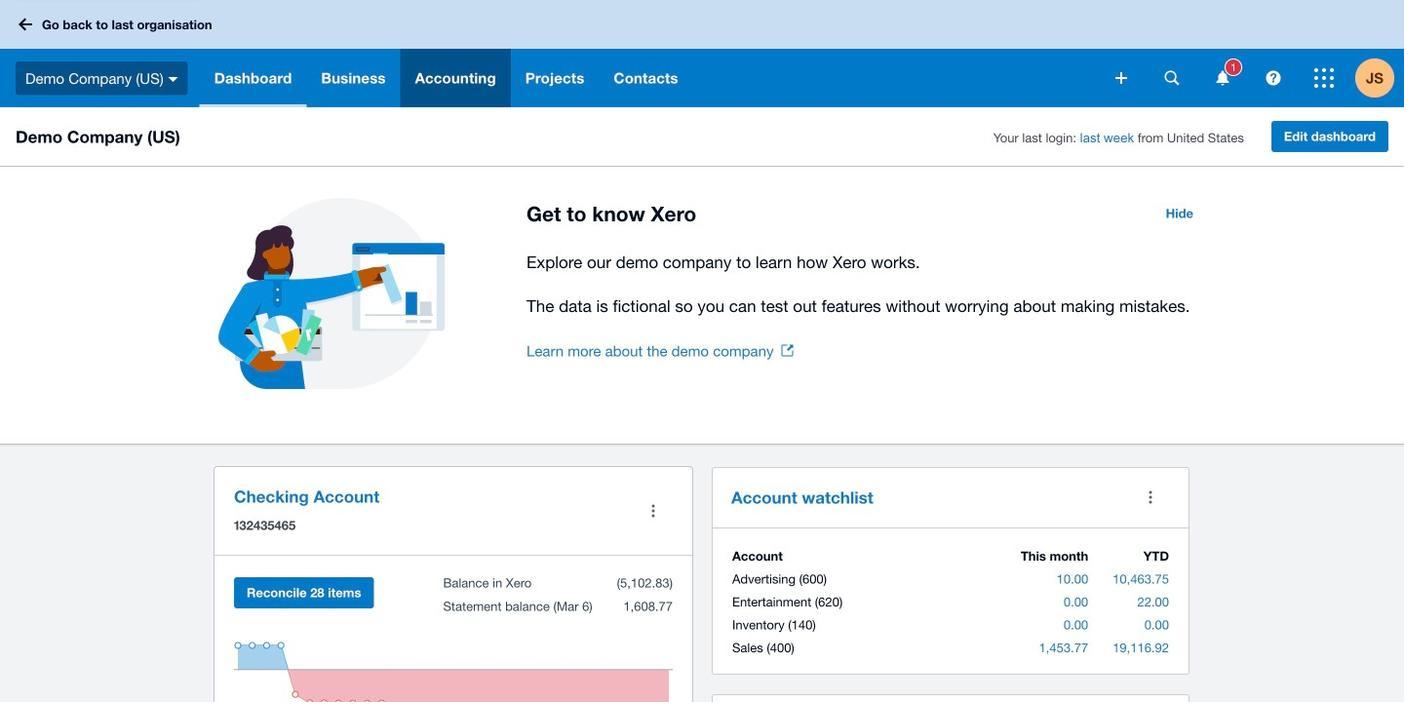 Task type: locate. For each thing, give the bounding box(es) containing it.
manage menu toggle image
[[634, 492, 673, 531]]

svg image
[[19, 18, 32, 31], [1165, 71, 1180, 85], [1267, 71, 1281, 85], [1116, 72, 1128, 84], [168, 77, 178, 82]]

intro banner body element
[[527, 249, 1206, 320]]

svg image
[[1315, 68, 1334, 88], [1217, 71, 1230, 85]]

banner
[[0, 0, 1405, 107]]

0 horizontal spatial svg image
[[1217, 71, 1230, 85]]



Task type: vqa. For each thing, say whether or not it's contained in the screenshot.
topmost Email "link"
no



Task type: describe. For each thing, give the bounding box(es) containing it.
1 horizontal spatial svg image
[[1315, 68, 1334, 88]]



